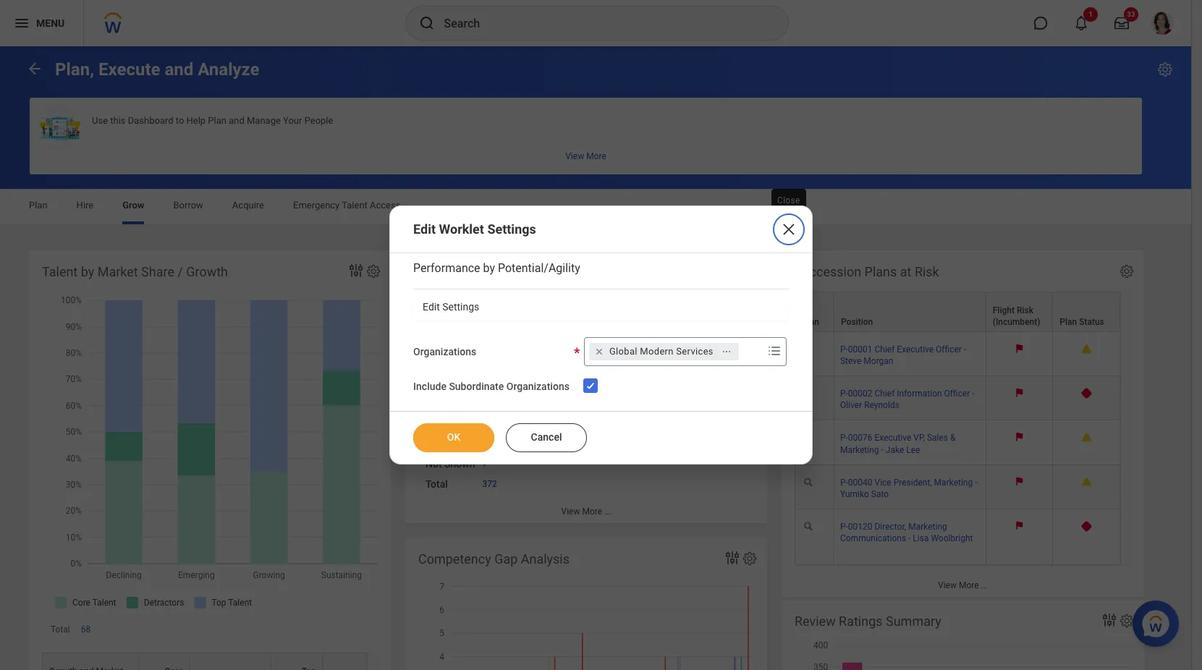Task type: locate. For each thing, give the bounding box(es) containing it.
- up p-00002 chief information officer - oliver reynolds row
[[964, 345, 966, 355]]

1 horizontal spatial and
[[229, 115, 244, 126]]

marketing inside p-00040 vice president, marketing - yumiko sato
[[934, 477, 973, 488]]

organizations up the include
[[413, 346, 476, 358]]

1 chief from the top
[[875, 345, 895, 355]]

more for performance by potential/agility
[[582, 507, 602, 517]]

performers down the 3
[[488, 340, 538, 351]]

p- inside the p-00120 director, marketing communications - lisa woolbright
[[840, 522, 848, 532]]

row containing flight risk (incumbent)
[[795, 292, 1121, 332]]

by inside performance by potential/agility element
[[497, 264, 510, 279]]

organizations up "limited"
[[507, 381, 570, 392]]

plan status button
[[1053, 293, 1120, 332]]

...
[[604, 507, 611, 517], [981, 581, 988, 591]]

vice
[[875, 477, 892, 488]]

information
[[897, 389, 942, 399]]

chief
[[875, 345, 895, 355], [875, 389, 895, 399]]

- inside the 'p-00076 executive vp, sales & marketing - jake lee'
[[881, 445, 884, 455]]

by up the 3
[[497, 264, 510, 279]]

marketing down 00076
[[840, 445, 879, 455]]

total left the 68
[[51, 625, 70, 635]]

check small image
[[582, 377, 599, 394]]

ratings
[[839, 614, 883, 629]]

1 vertical spatial chief
[[875, 389, 895, 399]]

potential/agility down 21 'button'
[[563, 435, 641, 448]]

review ratings summary
[[795, 614, 942, 629]]

0 vertical spatial view more ... link
[[405, 499, 767, 523]]

chief up reynolds
[[875, 389, 895, 399]]

tab list inside plan, execute and analyze main content
[[14, 190, 1177, 224]]

solid performers
[[463, 340, 538, 351]]

flight risk (incumbent)
[[993, 306, 1041, 327]]

view more ... inside succession plans at risk "element"
[[938, 581, 988, 591]]

tab list containing plan
[[14, 190, 1177, 224]]

total inside performance by potential/agility element
[[426, 479, 448, 490]]

1 horizontal spatial total
[[426, 479, 448, 490]]

p-00076 executive vp, sales & marketing - jake lee
[[840, 433, 956, 455]]

performance inside plan, execute and analyze main content
[[418, 264, 494, 279]]

1 horizontal spatial view
[[938, 581, 957, 591]]

0 vertical spatial executive
[[897, 345, 934, 355]]

marketing up the lisa
[[909, 522, 947, 532]]

talent by market share / growth element
[[29, 250, 391, 670]]

3 button
[[489, 312, 506, 326]]

performance by potential/agility inside plan, execute and analyze main content
[[418, 264, 606, 279]]

by
[[483, 262, 495, 275], [81, 264, 94, 279], [497, 264, 510, 279]]

talent left access
[[342, 200, 368, 211]]

growth
[[186, 264, 228, 279]]

chief inside p-00002 chief information officer - oliver reynolds
[[875, 389, 895, 399]]

1 vertical spatial executive
[[875, 433, 912, 443]]

2 horizontal spatial by
[[497, 264, 510, 279]]

1 vertical spatial edit
[[423, 301, 440, 313]]

morgan
[[864, 356, 894, 366]]

marketing down p-00076 executive vp, sales & marketing - jake lee row
[[934, 477, 973, 488]]

2 p- from the top
[[840, 389, 848, 399]]

search image
[[418, 14, 435, 32]]

inconsistent
[[573, 380, 629, 392]]

p- inside p-00002 chief information officer - oliver reynolds
[[840, 389, 848, 399]]

limited
[[488, 417, 516, 427]]

1 vertical spatial view
[[938, 581, 957, 591]]

p-00001 chief executive officer - steve morgan link
[[840, 342, 966, 366]]

tab list
[[14, 190, 1177, 224]]

talent left market
[[42, 264, 78, 279]]

0 horizontal spatial talent
[[42, 264, 78, 279]]

potential/agility
[[498, 262, 580, 275], [514, 264, 606, 279], [563, 435, 641, 448]]

1 horizontal spatial more
[[959, 581, 979, 591]]

0 vertical spatial marketing
[[840, 445, 879, 455]]

0 horizontal spatial performers
[[488, 340, 538, 351]]

1 horizontal spatial talent
[[342, 200, 368, 211]]

0 horizontal spatial view more ...
[[561, 507, 611, 517]]

17
[[696, 353, 708, 365]]

jake
[[886, 445, 904, 455]]

1 vertical spatial view more ... link
[[782, 573, 1144, 597]]

performers
[[488, 340, 538, 351], [585, 340, 636, 351]]

plan
[[208, 115, 227, 126], [29, 200, 47, 211], [802, 317, 819, 327], [1060, 317, 1077, 327]]

1 horizontal spatial risk
[[1017, 306, 1034, 316]]

performance by potential/agility element
[[405, 250, 767, 523]]

1 vertical spatial row
[[42, 653, 367, 670]]

&
[[950, 433, 956, 443]]

view more ... for performance by potential/agility
[[561, 507, 611, 517]]

by for organizations
[[483, 262, 495, 275]]

p- up yumiko
[[840, 477, 848, 488]]

plan left position
[[802, 317, 819, 327]]

0 horizontal spatial settings
[[442, 301, 479, 313]]

performance by potential/agility
[[413, 262, 580, 275], [418, 264, 606, 279]]

view more ... link down woolbright
[[782, 573, 1144, 597]]

5 p- from the top
[[840, 522, 848, 532]]

- left the jake
[[881, 445, 884, 455]]

total down not
[[426, 479, 448, 490]]

1 vertical spatial more
[[959, 581, 979, 591]]

view inside performance by potential/agility element
[[561, 507, 580, 517]]

view inside succession plans at risk "element"
[[938, 581, 957, 591]]

chief up morgan
[[875, 345, 895, 355]]

0 vertical spatial settings
[[487, 222, 536, 237]]

0 vertical spatial talent
[[342, 200, 368, 211]]

0 horizontal spatial view
[[561, 507, 580, 517]]

0 horizontal spatial organizations
[[413, 346, 476, 358]]

review
[[795, 614, 836, 629]]

x image
[[780, 221, 798, 238]]

- down p-00076 executive vp, sales & marketing - jake lee row
[[975, 477, 978, 488]]

1 horizontal spatial by
[[483, 262, 495, 275]]

marketing inside the 'p-00076 executive vp, sales & marketing - jake lee'
[[840, 445, 879, 455]]

1 vertical spatial organizations
[[507, 381, 570, 392]]

edit for edit worklet settings
[[413, 222, 436, 237]]

0 vertical spatial view more ...
[[561, 507, 611, 517]]

1 performers from the left
[[488, 340, 538, 351]]

edit
[[413, 222, 436, 237], [423, 301, 440, 313]]

global modern services
[[609, 346, 714, 357]]

0 horizontal spatial risk
[[915, 264, 939, 279]]

-
[[964, 345, 966, 355], [972, 389, 975, 399], [881, 445, 884, 455], [975, 477, 978, 488], [908, 533, 911, 543]]

view more ... up analysis
[[561, 507, 611, 517]]

shown
[[444, 458, 475, 470]]

1 vertical spatial and
[[229, 115, 244, 126]]

0 vertical spatial and
[[165, 59, 193, 80]]

summary
[[886, 614, 942, 629]]

view more ... link up analysis
[[405, 499, 767, 523]]

by left market
[[81, 264, 94, 279]]

risk right at
[[915, 264, 939, 279]]

1 horizontal spatial row
[[795, 292, 1121, 332]]

0 vertical spatial edit
[[413, 222, 436, 237]]

view more ... down woolbright
[[938, 581, 988, 591]]

view for performance by potential/agility
[[561, 507, 580, 517]]

1 horizontal spatial ...
[[981, 581, 988, 591]]

ok button
[[413, 423, 494, 452]]

plan status
[[1060, 317, 1104, 327]]

00002
[[848, 389, 873, 399]]

1 vertical spatial marketing
[[934, 477, 973, 488]]

- inside the p-00120 director, marketing communications - lisa woolbright
[[908, 533, 911, 543]]

p-00001 chief executive officer - steve morgan row
[[795, 332, 1121, 377]]

at
[[900, 264, 912, 279]]

0 vertical spatial view
[[561, 507, 580, 517]]

p- inside the 'p-00076 executive vp, sales & marketing - jake lee'
[[840, 433, 848, 443]]

potential/agility up the 3
[[498, 262, 580, 275]]

performance for not shown
[[418, 264, 494, 279]]

(incumbent)
[[993, 317, 1041, 327]]

edit left the 3 button
[[423, 301, 440, 313]]

2 vertical spatial marketing
[[909, 522, 947, 532]]

plan left hire
[[29, 200, 47, 211]]

1 horizontal spatial view more ...
[[938, 581, 988, 591]]

152
[[593, 353, 610, 365]]

row
[[795, 292, 1121, 332], [42, 653, 367, 670]]

performers inside key performers 152
[[585, 340, 636, 351]]

p- up communications
[[840, 522, 848, 532]]

use this dashboard to help plan and manage your people
[[92, 115, 333, 126]]

7 button
[[482, 458, 490, 470]]

performance by potential/agility up the 3
[[418, 264, 606, 279]]

officer right information
[[944, 389, 970, 399]]

use
[[92, 115, 108, 126]]

plan, execute and analyze
[[55, 59, 260, 80]]

position
[[841, 317, 873, 327]]

potential/agility inside edit worklet settings dialog
[[498, 262, 580, 275]]

1 vertical spatial officer
[[944, 389, 970, 399]]

officer inside "p-00001 chief executive officer - steve morgan"
[[936, 345, 962, 355]]

1 vertical spatial total
[[51, 625, 70, 635]]

plan right help
[[208, 115, 227, 126]]

executive down position popup button
[[897, 345, 934, 355]]

0 horizontal spatial row
[[42, 653, 367, 670]]

4 p- from the top
[[840, 477, 848, 488]]

by inside the talent by market share / growth element
[[81, 264, 94, 279]]

view down woolbright
[[938, 581, 957, 591]]

cancel button
[[506, 423, 587, 452]]

view more ... inside performance by potential/agility element
[[561, 507, 611, 517]]

- inside p-00002 chief information officer - oliver reynolds
[[972, 389, 975, 399]]

settings
[[487, 222, 536, 237], [442, 301, 479, 313]]

status
[[1079, 317, 1104, 327]]

p- inside "p-00001 chief executive officer - steve morgan"
[[840, 345, 848, 355]]

2 chief from the top
[[875, 389, 895, 399]]

chief inside "p-00001 chief executive officer - steve morgan"
[[875, 345, 895, 355]]

p- up oliver
[[840, 389, 848, 399]]

68
[[81, 625, 91, 635]]

p- inside p-00040 vice president, marketing - yumiko sato
[[840, 477, 848, 488]]

p- for 00040
[[840, 477, 848, 488]]

0 vertical spatial ...
[[604, 507, 611, 517]]

1 vertical spatial ...
[[981, 581, 988, 591]]

executive
[[897, 345, 934, 355], [875, 433, 912, 443]]

cancel
[[531, 431, 562, 443]]

1 horizontal spatial view more ... link
[[782, 573, 1144, 597]]

performance inside edit worklet settings dialog
[[413, 262, 480, 275]]

0 vertical spatial total
[[426, 479, 448, 490]]

- inside "p-00001 chief executive officer - steve morgan"
[[964, 345, 966, 355]]

view more ... link
[[405, 499, 767, 523], [782, 573, 1144, 597]]

and left analyze
[[165, 59, 193, 80]]

and left the manage
[[229, 115, 244, 126]]

officer
[[936, 345, 962, 355], [944, 389, 970, 399]]

acquire
[[232, 200, 264, 211]]

p- down oliver
[[840, 433, 848, 443]]

... inside performance by potential/agility element
[[604, 507, 611, 517]]

officer inside p-00002 chief information officer - oliver reynolds
[[944, 389, 970, 399]]

market
[[97, 264, 138, 279]]

00001
[[848, 345, 873, 355]]

row inside the talent by market share / growth element
[[42, 653, 367, 670]]

view more ... for succession plans at risk
[[938, 581, 988, 591]]

succession plans at risk
[[795, 264, 939, 279]]

officer up p-00002 chief information officer - oliver reynolds row
[[936, 345, 962, 355]]

1 vertical spatial risk
[[1017, 306, 1034, 316]]

global
[[609, 346, 638, 357]]

- inside p-00040 vice president, marketing - yumiko sato
[[975, 477, 978, 488]]

... inside succession plans at risk "element"
[[981, 581, 988, 591]]

p- for 00002
[[840, 389, 848, 399]]

- for p-00001 chief executive officer - steve morgan
[[964, 345, 966, 355]]

services
[[676, 346, 714, 357]]

1 horizontal spatial settings
[[487, 222, 536, 237]]

total inside the talent by market share / growth element
[[51, 625, 70, 635]]

organizations
[[413, 346, 476, 358], [507, 381, 570, 392]]

settings left the 3 button
[[442, 301, 479, 313]]

0 horizontal spatial by
[[81, 264, 94, 279]]

by inside edit worklet settings dialog
[[483, 262, 495, 275]]

performers up 152 at the bottom of the page
[[585, 340, 636, 351]]

1 vertical spatial talent
[[42, 264, 78, 279]]

00076
[[848, 433, 873, 443]]

1 p- from the top
[[840, 345, 848, 355]]

dashboard
[[128, 115, 173, 126]]

talent
[[342, 200, 368, 211], [42, 264, 78, 279]]

executive up the jake
[[875, 433, 912, 443]]

solid
[[463, 340, 485, 351]]

1 horizontal spatial performers
[[585, 340, 636, 351]]

view more ...
[[561, 507, 611, 517], [938, 581, 988, 591]]

plan,
[[55, 59, 94, 80]]

close tooltip
[[769, 186, 809, 215]]

0 vertical spatial officer
[[936, 345, 962, 355]]

0 vertical spatial more
[[582, 507, 602, 517]]

0 horizontal spatial ...
[[604, 507, 611, 517]]

marketing
[[840, 445, 879, 455], [934, 477, 973, 488], [909, 522, 947, 532]]

view up analysis
[[561, 507, 580, 517]]

analyze
[[198, 59, 260, 80]]

1 vertical spatial view more ...
[[938, 581, 988, 591]]

more inside performance by potential/agility element
[[582, 507, 602, 517]]

0 vertical spatial row
[[795, 292, 1121, 332]]

sato
[[871, 489, 889, 499]]

potential/agility up 80 button
[[514, 264, 606, 279]]

access
[[370, 200, 401, 211]]

more for succession plans at risk
[[959, 581, 979, 591]]

0 horizontal spatial more
[[582, 507, 602, 517]]

officer for information
[[944, 389, 970, 399]]

your
[[283, 115, 302, 126]]

banner
[[0, 0, 1191, 46]]

talent by market share / growth
[[42, 264, 228, 279]]

3 p- from the top
[[840, 433, 848, 443]]

settings right worklet
[[487, 222, 536, 237]]

share
[[141, 264, 174, 279]]

- down p-00001 chief executive officer - steve morgan row
[[972, 389, 975, 399]]

more inside succession plans at risk "element"
[[959, 581, 979, 591]]

0 horizontal spatial total
[[51, 625, 70, 635]]

performance for organizations
[[413, 262, 480, 275]]

performance by potential/agility inside edit worklet settings dialog
[[413, 262, 580, 275]]

president,
[[894, 477, 932, 488]]

2 performers from the left
[[585, 340, 636, 351]]

view for succession plans at risk
[[938, 581, 957, 591]]

1 vertical spatial settings
[[442, 301, 479, 313]]

competency
[[418, 552, 491, 567]]

profile logan mcneil element
[[1142, 7, 1183, 39]]

review ratings summary element
[[782, 600, 1144, 670]]

62 button
[[687, 312, 710, 326]]

by down edit worklet settings
[[483, 262, 495, 275]]

edit left worklet
[[413, 222, 436, 237]]

- left the lisa
[[908, 533, 911, 543]]

0 horizontal spatial view more ... link
[[405, 499, 767, 523]]

risk up (incumbent)
[[1017, 306, 1034, 316]]

00040
[[848, 477, 873, 488]]

performance by potential/agility down edit worklet settings
[[413, 262, 580, 275]]

executive inside the 'p-00076 executive vp, sales & marketing - jake lee'
[[875, 433, 912, 443]]

0 vertical spatial chief
[[875, 345, 895, 355]]

17 button
[[687, 353, 710, 366]]

p- up steve
[[840, 345, 848, 355]]



Task type: vqa. For each thing, say whether or not it's contained in the screenshot.
column header in the top of the page
no



Task type: describe. For each thing, give the bounding box(es) containing it.
ok
[[447, 431, 461, 443]]

competency gap analysis
[[418, 552, 570, 567]]

p-00076 executive vp, sales & marketing - jake lee row
[[795, 421, 1121, 465]]

21
[[595, 394, 607, 405]]

global modern services element
[[609, 345, 714, 358]]

p-00120 director, marketing communications - lisa woolbright
[[840, 522, 973, 543]]

performers for key performers 152
[[585, 340, 636, 351]]

0 horizontal spatial and
[[165, 59, 193, 80]]

people
[[304, 115, 333, 126]]

previous page image
[[26, 60, 43, 77]]

view more ... link for succession plans at risk
[[782, 573, 1144, 597]]

inbox large image
[[1115, 16, 1129, 30]]

this
[[110, 115, 126, 126]]

- for p-00040 vice president, marketing - yumiko sato
[[975, 477, 978, 488]]

yumiko
[[840, 489, 869, 499]]

risk inside flight risk (incumbent)
[[1017, 306, 1034, 316]]

00120
[[848, 522, 873, 532]]

performance by potential/agility for not shown
[[418, 264, 606, 279]]

by for not shown
[[497, 264, 510, 279]]

to
[[176, 115, 184, 126]]

communications
[[840, 533, 906, 543]]

emergency talent access
[[293, 200, 401, 211]]

0 vertical spatial organizations
[[413, 346, 476, 358]]

p-00002 chief information officer - oliver reynolds
[[840, 389, 975, 411]]

execute
[[98, 59, 160, 80]]

p-00120 director, marketing communications - lisa woolbright row
[[795, 509, 1121, 565]]

21 button
[[587, 393, 609, 407]]

80
[[595, 313, 607, 324]]

152 button
[[584, 353, 612, 366]]

p-00076 executive vp, sales & marketing - jake lee link
[[840, 430, 956, 455]]

p- for 00001
[[840, 345, 848, 355]]

include
[[413, 381, 447, 392]]

total for 68
[[51, 625, 70, 635]]

... for succession plans at risk
[[981, 581, 988, 591]]

p-00002 chief information officer - oliver reynolds link
[[840, 386, 975, 411]]

... for performance by potential/agility
[[604, 507, 611, 517]]

p-00040 vice president, marketing - yumiko sato
[[840, 477, 978, 499]]

3
[[498, 313, 503, 324]]

director,
[[875, 522, 906, 532]]

woolbright
[[931, 533, 973, 543]]

notifications large image
[[1074, 16, 1089, 30]]

chief for information
[[875, 389, 895, 399]]

analysis
[[521, 552, 570, 567]]

p- for 00120
[[840, 522, 848, 532]]

and inside button
[[229, 115, 244, 126]]

not
[[426, 458, 442, 470]]

edit worklet settings
[[413, 222, 536, 237]]

key
[[566, 340, 583, 351]]

emergers 17
[[680, 340, 723, 365]]

total for 372
[[426, 479, 448, 490]]

vp,
[[914, 433, 925, 443]]

68 button
[[81, 624, 93, 636]]

manage
[[247, 115, 281, 126]]

potential/agility for organizations
[[498, 262, 580, 275]]

gap
[[494, 552, 518, 567]]

plans
[[865, 264, 897, 279]]

x small image
[[592, 345, 607, 359]]

grow
[[122, 200, 144, 211]]

p-00040 vice president, marketing - yumiko sato row
[[795, 465, 1121, 509]]

oliver
[[840, 401, 862, 411]]

1 horizontal spatial organizations
[[507, 381, 570, 392]]

62
[[696, 313, 708, 324]]

steve
[[840, 356, 862, 366]]

sales
[[927, 433, 948, 443]]

potential/agility for not shown
[[514, 264, 606, 279]]

80 button
[[587, 312, 609, 326]]

succession plans at risk element
[[782, 250, 1144, 597]]

view more ... link for performance by potential/agility
[[405, 499, 767, 523]]

- for p-00002 chief information officer - oliver reynolds
[[972, 389, 975, 399]]

subordinate
[[449, 381, 504, 392]]

prompts image
[[766, 342, 783, 360]]

performers for solid performers
[[488, 340, 538, 351]]

related actions image
[[722, 347, 732, 357]]

372
[[482, 479, 497, 489]]

plan button
[[796, 293, 834, 332]]

officer for executive
[[936, 345, 962, 355]]

plan inside button
[[208, 115, 227, 126]]

372 button
[[482, 478, 499, 490]]

7
[[482, 459, 487, 469]]

configure this page image
[[1157, 61, 1174, 78]]

chief for executive
[[875, 345, 895, 355]]

competency gap analysis element
[[405, 538, 767, 670]]

inconsistent 21
[[573, 380, 629, 405]]

global modern services, press delete to clear value. option
[[589, 343, 739, 360]]

edit for edit settings
[[423, 301, 440, 313]]

p-00001 chief executive officer - steve morgan
[[840, 345, 966, 366]]

close
[[777, 195, 800, 206]]

lee
[[906, 445, 920, 455]]

executive inside "p-00001 chief executive officer - steve morgan"
[[897, 345, 934, 355]]

key performers 152
[[566, 340, 636, 365]]

questionable
[[471, 380, 530, 392]]

lisa
[[913, 533, 929, 543]]

worklet
[[439, 222, 484, 237]]

talent inside tab list
[[342, 200, 368, 211]]

borrow
[[173, 200, 203, 211]]

p-00002 chief information officer - oliver reynolds row
[[795, 377, 1121, 421]]

flight risk (incumbent) button
[[986, 293, 1053, 332]]

plan, execute and analyze main content
[[0, 46, 1191, 670]]

emergers
[[680, 340, 723, 351]]

- for p-00120 director, marketing communications - lisa woolbright
[[908, 533, 911, 543]]

emergency
[[293, 200, 340, 211]]

p-00040 vice president, marketing - yumiko sato link
[[840, 475, 978, 499]]

reynolds
[[864, 401, 900, 411]]

flight
[[993, 306, 1015, 316]]

edit worklet settings dialog
[[389, 206, 813, 464]]

plan left status
[[1060, 317, 1077, 327]]

0 vertical spatial risk
[[915, 264, 939, 279]]

performance by potential/agility for organizations
[[413, 262, 580, 275]]

position button
[[835, 293, 986, 332]]

hire
[[76, 200, 94, 211]]

marketing inside the p-00120 director, marketing communications - lisa woolbright
[[909, 522, 947, 532]]

p- for 00076
[[840, 433, 848, 443]]

include subordinate organizations
[[413, 381, 570, 392]]

latents
[[685, 380, 719, 392]]

edit settings
[[423, 301, 479, 313]]



